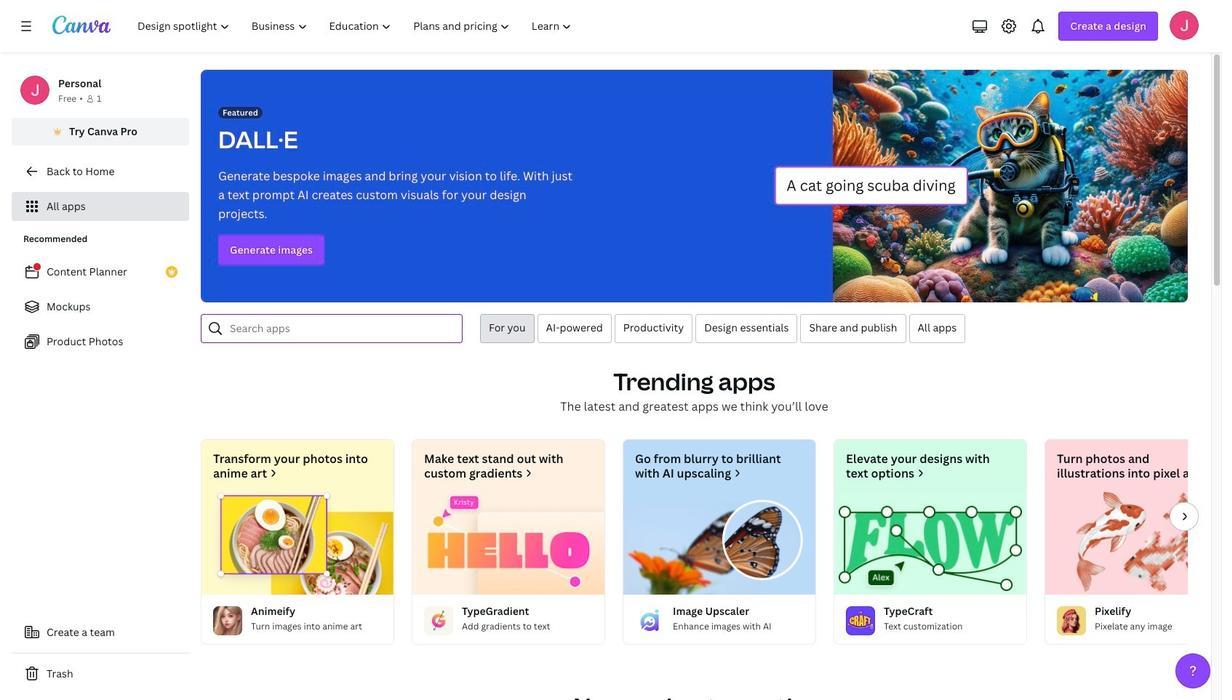 Task type: locate. For each thing, give the bounding box(es) containing it.
image upscaler image
[[624, 493, 816, 595], [635, 607, 664, 636]]

0 vertical spatial image upscaler image
[[624, 493, 816, 595]]

typecraft image
[[835, 493, 1027, 595], [846, 607, 875, 636]]

1 vertical spatial pixelify image
[[1057, 607, 1087, 636]]

pixelify image
[[1046, 493, 1223, 595], [1057, 607, 1087, 636]]

0 vertical spatial pixelify image
[[1046, 493, 1223, 595]]

animeify image
[[202, 493, 394, 595], [213, 607, 242, 636]]

1 vertical spatial typecraft image
[[846, 607, 875, 636]]

list
[[12, 258, 189, 357]]



Task type: describe. For each thing, give the bounding box(es) containing it.
0 vertical spatial animeify image
[[202, 493, 394, 595]]

james peterson image
[[1170, 11, 1199, 40]]

0 vertical spatial typecraft image
[[835, 493, 1027, 595]]

Input field to search for apps search field
[[230, 315, 453, 343]]

top level navigation element
[[128, 12, 585, 41]]

1 vertical spatial image upscaler image
[[635, 607, 664, 636]]

typegradient image
[[413, 493, 605, 595]]

1 vertical spatial animeify image
[[213, 607, 242, 636]]

an image with a cursor next to a text box containing the prompt "a cat going scuba diving" to generate an image. the generated image of a cat doing scuba diving is behind the text box. image
[[774, 70, 1188, 303]]

typegradient image
[[424, 607, 453, 636]]



Task type: vqa. For each thing, say whether or not it's contained in the screenshot.
the A tablet showing Canva for Education being used to design classroom materials image
no



